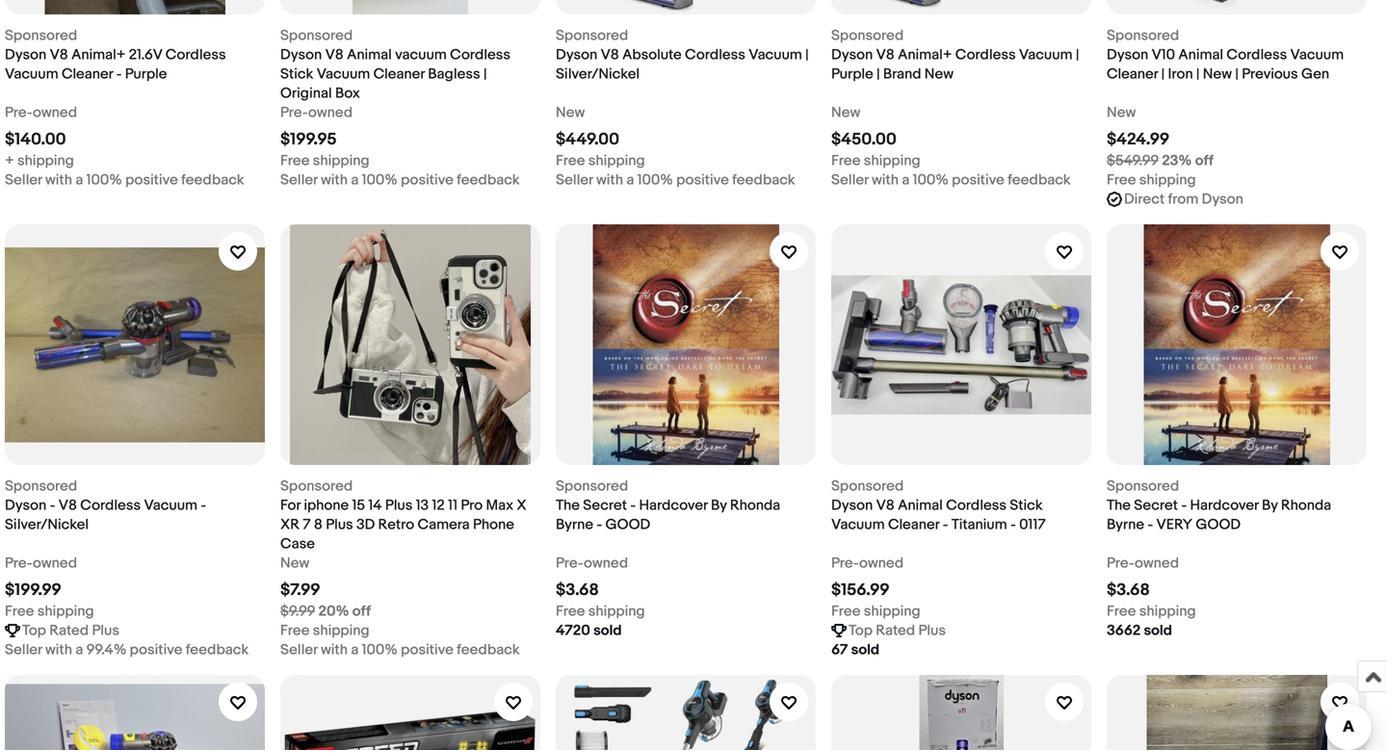 Task type: vqa. For each thing, say whether or not it's contained in the screenshot.
We'll at the left bottom
no



Task type: describe. For each thing, give the bounding box(es) containing it.
free shipping text field for $3.68
[[556, 602, 645, 622]]

shipping inside new $450.00 free shipping seller with a 100% positive feedback
[[864, 152, 921, 170]]

pre-owned text field for $199.99
[[5, 554, 77, 573]]

very
[[1157, 517, 1193, 534]]

top rated plus for $156.99
[[849, 623, 946, 640]]

sponsored for sponsored dyson v8 animal cordless stick vacuum cleaner - titanium - 0117
[[831, 478, 904, 495]]

$3.68 for pre-owned $3.68 free shipping 3662 sold
[[1107, 581, 1150, 601]]

animal for $424.99
[[1179, 46, 1224, 64]]

good inside "sponsored the secret - hardcover by rhonda byrne - good"
[[606, 517, 650, 534]]

new $449.00 free shipping seller with a 100% positive feedback
[[556, 104, 795, 189]]

free inside sponsored for iphone 15 14 plus 13 12 11 pro max x xr 7 8 plus 3d retro camera phone case new $7.99 $9.99 20% off free shipping seller with a 100% positive feedback
[[280, 623, 310, 640]]

free shipping text field for v8
[[831, 602, 921, 622]]

silver/nickel for -
[[5, 517, 89, 534]]

8
[[314, 517, 323, 534]]

pre- for pre-owned $199.99 free shipping
[[5, 555, 33, 572]]

sponsored for iphone 15 14 plus 13 12 11 pro max x xr 7 8 plus 3d retro camera phone case new $7.99 $9.99 20% off free shipping seller with a 100% positive feedback
[[280, 478, 527, 659]]

pre-owned $3.68 free shipping 3662 sold
[[1107, 555, 1196, 640]]

a inside text field
[[75, 642, 83, 659]]

dyson for sponsored dyson v8 absolute cordless vacuum | silver/nickel
[[556, 46, 598, 64]]

a inside new $450.00 free shipping seller with a 100% positive feedback
[[902, 172, 910, 189]]

sponsored text field for $424.99
[[1107, 26, 1179, 45]]

sponsored for sponsored dyson v8 absolute cordless vacuum | silver/nickel
[[556, 27, 628, 44]]

pre-owned text field for $140.00
[[5, 103, 77, 122]]

plus up retro
[[385, 497, 413, 515]]

| inside sponsored dyson v8 absolute cordless vacuum | silver/nickel
[[806, 46, 809, 64]]

owned inside sponsored dyson v8 animal vacuum cordless stick vacuum cleaner bagless | original box pre-owned $199.95 free shipping seller with a 100% positive feedback
[[308, 104, 353, 122]]

sponsored dyson v8 animal+ 21.6v cordless vacuum cleaner - purple
[[5, 27, 226, 83]]

seller inside sponsored dyson v8 animal vacuum cordless stick vacuum cleaner bagless | original box pre-owned $199.95 free shipping seller with a 100% positive feedback
[[280, 172, 318, 189]]

brand
[[883, 66, 921, 83]]

animal+ for $450.00
[[898, 46, 952, 64]]

free inside new $424.99 $549.99 23% off free shipping
[[1107, 172, 1136, 189]]

a inside sponsored for iphone 15 14 plus 13 12 11 pro max x xr 7 8 plus 3d retro camera phone case new $7.99 $9.99 20% off free shipping seller with a 100% positive feedback
[[351, 642, 359, 659]]

$3.68 text field for pre-owned $3.68 free shipping 3662 sold
[[1107, 581, 1150, 601]]

21.6v
[[129, 46, 162, 64]]

$199.99
[[5, 581, 62, 601]]

positive inside new $449.00 free shipping seller with a 100% positive feedback
[[676, 172, 729, 189]]

rhonda for pre-owned $3.68 free shipping 3662 sold
[[1281, 497, 1332, 515]]

owned for pre-owned $3.68 free shipping 4720 sold
[[584, 555, 628, 572]]

free inside the pre-owned $3.68 free shipping 3662 sold
[[1107, 603, 1136, 621]]

$450.00
[[831, 130, 897, 150]]

13
[[416, 497, 429, 515]]

rated for $199.99
[[49, 623, 89, 640]]

silver/nickel for v8
[[556, 66, 640, 83]]

v8 for $199.95
[[325, 46, 344, 64]]

sponsored text field for $140.00
[[5, 26, 77, 45]]

feedback inside new $449.00 free shipping seller with a 100% positive feedback
[[732, 172, 795, 189]]

by for pre-owned $3.68 free shipping 3662 sold
[[1262, 497, 1278, 515]]

$424.99 text field
[[1107, 130, 1170, 150]]

cordless for sponsored dyson v8 animal+ cordless vacuum | purple | brand new
[[956, 46, 1016, 64]]

retro
[[378, 517, 414, 534]]

for
[[280, 497, 301, 515]]

cordless inside sponsored dyson v8 animal vacuum cordless stick vacuum cleaner bagless | original box pre-owned $199.95 free shipping seller with a 100% positive feedback
[[450, 46, 511, 64]]

11
[[448, 497, 458, 515]]

100% inside pre-owned $140.00 + shipping seller with a 100% positive feedback
[[86, 172, 122, 189]]

vacuum inside sponsored dyson v8 animal vacuum cordless stick vacuum cleaner bagless | original box pre-owned $199.95 free shipping seller with a 100% positive feedback
[[317, 66, 370, 83]]

iron
[[1168, 66, 1193, 83]]

camera
[[418, 517, 470, 534]]

off inside new $424.99 $549.99 23% off free shipping
[[1195, 152, 1214, 170]]

top for $156.99
[[849, 623, 873, 640]]

v8 inside sponsored dyson - v8 cordless vacuum - silver/nickel
[[59, 497, 77, 515]]

shipping inside sponsored dyson v8 animal vacuum cordless stick vacuum cleaner bagless | original box pre-owned $199.95 free shipping seller with a 100% positive feedback
[[313, 152, 370, 170]]

free inside new $449.00 free shipping seller with a 100% positive feedback
[[556, 152, 585, 170]]

pre-owned $3.68 free shipping 4720 sold
[[556, 555, 645, 640]]

positive inside pre-owned $140.00 + shipping seller with a 100% positive feedback
[[125, 172, 178, 189]]

pre- for pre-owned $156.99 free shipping
[[831, 555, 859, 572]]

v8 for $449.00
[[601, 46, 619, 64]]

$199.95 text field
[[280, 130, 337, 150]]

$9.99
[[280, 603, 315, 621]]

free inside pre-owned $3.68 free shipping 4720 sold
[[556, 603, 585, 621]]

cordless for sponsored dyson v8 animal cordless stick vacuum cleaner - titanium - 0117
[[946, 497, 1007, 515]]

pre-owned text field for $199.95
[[280, 103, 353, 122]]

sponsored dyson v8 animal+ cordless vacuum | purple | brand new
[[831, 27, 1079, 83]]

pre-owned $140.00 + shipping seller with a 100% positive feedback
[[5, 104, 244, 189]]

owned for pre-owned $140.00 + shipping seller with a 100% positive feedback
[[33, 104, 77, 122]]

free inside sponsored dyson v8 animal vacuum cordless stick vacuum cleaner bagless | original box pre-owned $199.95 free shipping seller with a 100% positive feedback
[[280, 152, 310, 170]]

v8 inside "sponsored dyson v8 animal cordless stick vacuum cleaner - titanium - 0117"
[[876, 497, 895, 515]]

23%
[[1162, 152, 1192, 170]]

dyson for sponsored dyson v10 animal cordless vacuum cleaner | iron | new | previous gen
[[1107, 46, 1149, 64]]

feedback inside text field
[[186, 642, 249, 659]]

cleaner inside sponsored dyson v8 animal vacuum cordless stick vacuum cleaner bagless | original box pre-owned $199.95 free shipping seller with a 100% positive feedback
[[373, 66, 425, 83]]

| inside sponsored dyson v8 animal vacuum cordless stick vacuum cleaner bagless | original box pre-owned $199.95 free shipping seller with a 100% positive feedback
[[484, 66, 487, 83]]

feedback inside new $450.00 free shipping seller with a 100% positive feedback
[[1008, 172, 1071, 189]]

seller inside seller with a 99.4% positive feedback text field
[[5, 642, 42, 659]]

sponsored for sponsored dyson v10 animal cordless vacuum cleaner | iron | new | previous gen
[[1107, 27, 1179, 44]]

$140.00
[[5, 130, 66, 150]]

v8 for $450.00
[[876, 46, 895, 64]]

cleaner inside sponsored dyson v10 animal cordless vacuum cleaner | iron | new | previous gen
[[1107, 66, 1158, 83]]

stick inside "sponsored dyson v8 animal cordless stick vacuum cleaner - titanium - 0117"
[[1010, 497, 1043, 515]]

dyson inside 'direct from dyson' text box
[[1202, 191, 1244, 208]]

pre-owned text field for $156.99
[[831, 554, 904, 573]]

99.4%
[[86, 642, 127, 659]]

$424.99
[[1107, 130, 1170, 150]]

a inside new $449.00 free shipping seller with a 100% positive feedback
[[627, 172, 634, 189]]

sold for pre-owned $3.68 free shipping 4720 sold
[[594, 623, 622, 640]]

purple inside sponsored dyson v8 animal+ 21.6v cordless vacuum cleaner - purple
[[125, 66, 167, 83]]

free shipping text field for -
[[5, 602, 94, 622]]

+
[[5, 152, 14, 170]]

sponsored text field for new $450.00 free shipping seller with a 100% positive feedback
[[831, 26, 904, 45]]

Top Rated Plus text field
[[849, 622, 946, 641]]

seller with a 100% positive feedback text field for $449.00
[[556, 171, 795, 190]]

sold inside text box
[[851, 642, 880, 659]]

sponsored text field for $199.95
[[280, 26, 353, 45]]

plus inside text field
[[919, 623, 946, 640]]

shipping inside the pre-owned $3.68 free shipping 3662 sold
[[1140, 603, 1196, 621]]

direct
[[1124, 191, 1165, 208]]

free shipping text field up direct
[[1107, 171, 1196, 190]]

the for pre-owned $3.68 free shipping 4720 sold
[[556, 497, 580, 515]]

new text field for $450.00
[[831, 103, 861, 122]]

stick inside sponsored dyson v8 animal vacuum cordless stick vacuum cleaner bagless | original box pre-owned $199.95 free shipping seller with a 100% positive feedback
[[280, 66, 313, 83]]

top for $199.99
[[22, 623, 46, 640]]

shipping inside pre-owned $140.00 + shipping seller with a 100% positive feedback
[[17, 152, 74, 170]]

vacuum inside sponsored dyson v8 absolute cordless vacuum | silver/nickel
[[749, 46, 802, 64]]

plus right the 8
[[326, 517, 353, 534]]

3d
[[356, 517, 375, 534]]

$450.00 text field
[[831, 130, 897, 150]]

3662
[[1107, 623, 1141, 640]]

free shipping text field for free
[[831, 151, 921, 171]]

100% inside new $449.00 free shipping seller with a 100% positive feedback
[[637, 172, 673, 189]]

0117
[[1019, 517, 1046, 534]]

off inside sponsored for iphone 15 14 plus 13 12 11 pro max x xr 7 8 plus 3d retro camera phone case new $7.99 $9.99 20% off free shipping seller with a 100% positive feedback
[[352, 603, 371, 621]]

20%
[[318, 603, 349, 621]]

sponsored the secret - hardcover by rhonda byrne - good
[[556, 478, 781, 534]]

pre-owned text field for $3.68
[[556, 554, 628, 573]]

gen
[[1302, 66, 1330, 83]]

sponsored dyson v8 animal vacuum cordless stick vacuum cleaner bagless | original box pre-owned $199.95 free shipping seller with a 100% positive feedback
[[280, 27, 520, 189]]

sponsored text field for $449.00
[[556, 26, 628, 45]]

seller inside new $449.00 free shipping seller with a 100% positive feedback
[[556, 172, 593, 189]]

seller with a 99.4% positive feedback
[[5, 642, 249, 659]]

seller with a 100% positive feedback text field for $450.00
[[831, 171, 1071, 190]]

sponsored text field for sponsored dyson v8 animal cordless stick vacuum cleaner - titanium - 0117
[[831, 477, 904, 496]]

pre-owned text field for $3.68
[[1107, 554, 1179, 573]]

new inside sponsored dyson v10 animal cordless vacuum cleaner | iron | new | previous gen
[[1203, 66, 1232, 83]]

vacuum inside sponsored dyson v8 animal+ cordless vacuum | purple | brand new
[[1019, 46, 1073, 64]]

with inside sponsored for iphone 15 14 plus 13 12 11 pro max x xr 7 8 plus 3d retro camera phone case new $7.99 $9.99 20% off free shipping seller with a 100% positive feedback
[[321, 642, 348, 659]]

seller inside new $450.00 free shipping seller with a 100% positive feedback
[[831, 172, 869, 189]]

new inside new $424.99 $549.99 23% off free shipping
[[1107, 104, 1136, 122]]

shipping inside pre-owned $199.99 free shipping
[[37, 603, 94, 621]]

sponsored text field for sponsored for iphone 15 14 plus 13 12 11 pro max x xr 7 8 plus 3d retro camera phone case new $7.99 $9.99 20% off free shipping seller with a 100% positive feedback
[[280, 477, 353, 496]]

new $424.99 $549.99 23% off free shipping
[[1107, 104, 1214, 189]]

pro
[[461, 497, 483, 515]]

vacuum inside sponsored dyson v8 animal+ 21.6v cordless vacuum cleaner - purple
[[5, 66, 58, 83]]

dyson for sponsored dyson v8 animal+ 21.6v cordless vacuum cleaner - purple
[[5, 46, 46, 64]]

sponsored dyson v8 animal cordless stick vacuum cleaner - titanium - 0117
[[831, 478, 1046, 534]]

v8 for $140.00
[[50, 46, 68, 64]]

new inside sponsored for iphone 15 14 plus 13 12 11 pro max x xr 7 8 plus 3d retro camera phone case new $7.99 $9.99 20% off free shipping seller with a 100% positive feedback
[[280, 555, 310, 572]]

100% inside sponsored for iphone 15 14 plus 13 12 11 pro max x xr 7 8 plus 3d retro camera phone case new $7.99 $9.99 20% off free shipping seller with a 100% positive feedback
[[362, 642, 398, 659]]

by for pre-owned $3.68 free shipping 4720 sold
[[711, 497, 727, 515]]

15
[[352, 497, 365, 515]]

7
[[303, 517, 311, 534]]

positive inside sponsored for iphone 15 14 plus 13 12 11 pro max x xr 7 8 plus 3d retro camera phone case new $7.99 $9.99 20% off free shipping seller with a 100% positive feedback
[[401, 642, 454, 659]]

$156.99 text field
[[831, 581, 890, 601]]

purple inside sponsored dyson v8 animal+ cordless vacuum | purple | brand new
[[831, 66, 874, 83]]

animal inside sponsored dyson v8 animal vacuum cordless stick vacuum cleaner bagless | original box pre-owned $199.95 free shipping seller with a 100% positive feedback
[[347, 46, 392, 64]]

sponsored dyson v8 absolute cordless vacuum | silver/nickel
[[556, 27, 809, 83]]

titanium
[[952, 517, 1007, 534]]

100% inside sponsored dyson v8 animal vacuum cordless stick vacuum cleaner bagless | original box pre-owned $199.95 free shipping seller with a 100% positive feedback
[[362, 172, 398, 189]]

with inside pre-owned $140.00 + shipping seller with a 100% positive feedback
[[45, 172, 72, 189]]

hardcover for pre-owned $3.68 free shipping 3662 sold
[[1190, 497, 1259, 515]]

$449.00 text field
[[556, 130, 619, 150]]

seller with a 100% positive feedback text field for $140.00
[[5, 171, 244, 190]]

sponsored the secret - hardcover by rhonda byrne - very good
[[1107, 478, 1332, 534]]



Task type: locate. For each thing, give the bounding box(es) containing it.
sponsored for sponsored dyson v8 animal+ 21.6v cordless vacuum cleaner - purple
[[5, 27, 77, 44]]

seller down top rated plus text box
[[5, 642, 42, 659]]

new inside new $450.00 free shipping seller with a 100% positive feedback
[[831, 104, 861, 122]]

0 vertical spatial off
[[1195, 152, 1214, 170]]

shipping
[[17, 152, 74, 170], [313, 152, 370, 170], [588, 152, 645, 170], [864, 152, 921, 170], [1140, 172, 1196, 189], [37, 603, 94, 621], [588, 603, 645, 621], [864, 603, 921, 621], [1140, 603, 1196, 621], [313, 623, 370, 640]]

Seller with a 100% positive feedback text field
[[280, 171, 520, 190], [831, 171, 1071, 190]]

$549.99
[[1107, 152, 1159, 170]]

2 hardcover from the left
[[1190, 497, 1259, 515]]

stick
[[280, 66, 313, 83], [1010, 497, 1043, 515]]

free inside pre-owned $156.99 free shipping
[[831, 603, 861, 621]]

pre- inside pre-owned $140.00 + shipping seller with a 100% positive feedback
[[5, 104, 33, 122]]

pre- up $156.99 "text box"
[[831, 555, 859, 572]]

1 horizontal spatial off
[[1195, 152, 1214, 170]]

sponsored dyson - v8 cordless vacuum - silver/nickel
[[5, 478, 206, 534]]

free shipping text field up 3662
[[1107, 602, 1196, 622]]

original
[[280, 85, 332, 102]]

sponsored for sponsored the secret - hardcover by rhonda byrne - very good
[[1107, 478, 1179, 495]]

1 secret from the left
[[583, 497, 627, 515]]

animal+
[[71, 46, 126, 64], [898, 46, 952, 64]]

1 horizontal spatial silver/nickel
[[556, 66, 640, 83]]

with down $450.00
[[872, 172, 899, 189]]

pre- inside pre-owned $3.68 free shipping 4720 sold
[[556, 555, 584, 572]]

top
[[22, 623, 46, 640], [849, 623, 873, 640]]

cordless for sponsored dyson v8 absolute cordless vacuum | silver/nickel
[[685, 46, 746, 64]]

sponsored
[[5, 27, 77, 44], [280, 27, 353, 44], [556, 27, 628, 44], [831, 27, 904, 44], [1107, 27, 1179, 44], [5, 478, 77, 495], [280, 478, 353, 495], [556, 478, 628, 495], [831, 478, 904, 495], [1107, 478, 1179, 495]]

free down $450.00
[[831, 152, 861, 170]]

a
[[75, 172, 83, 189], [351, 172, 359, 189], [627, 172, 634, 189], [902, 172, 910, 189], [75, 642, 83, 659], [351, 642, 359, 659]]

purple down the 21.6v at the top of page
[[125, 66, 167, 83]]

free up 3662
[[1107, 603, 1136, 621]]

top up 67 sold text box
[[849, 623, 873, 640]]

secret right x
[[583, 497, 627, 515]]

vacuum inside sponsored dyson - v8 cordless vacuum - silver/nickel
[[144, 497, 198, 515]]

2 $3.68 from the left
[[1107, 581, 1150, 601]]

100% inside new $450.00 free shipping seller with a 100% positive feedback
[[913, 172, 949, 189]]

0 vertical spatial silver/nickel
[[556, 66, 640, 83]]

owned inside the pre-owned $3.68 free shipping 3662 sold
[[1135, 555, 1179, 572]]

1 top rated plus from the left
[[22, 623, 119, 640]]

owned for pre-owned $199.99 free shipping
[[33, 555, 77, 572]]

owned inside pre-owned $199.99 free shipping
[[33, 555, 77, 572]]

a inside sponsored dyson v8 animal vacuum cordless stick vacuum cleaner bagless | original box pre-owned $199.95 free shipping seller with a 100% positive feedback
[[351, 172, 359, 189]]

2 good from the left
[[1196, 517, 1241, 534]]

previous price $9.99 20% off text field
[[280, 602, 371, 622]]

67 sold text field
[[831, 641, 880, 660]]

sponsored inside "sponsored dyson v8 animal cordless stick vacuum cleaner - titanium - 0117"
[[831, 478, 904, 495]]

0 horizontal spatial animal+
[[71, 46, 126, 64]]

new $450.00 free shipping seller with a 100% positive feedback
[[831, 104, 1071, 189]]

new inside new $449.00 free shipping seller with a 100% positive feedback
[[556, 104, 585, 122]]

0 horizontal spatial animal
[[347, 46, 392, 64]]

plus down pre-owned $156.99 free shipping
[[919, 623, 946, 640]]

pre- for pre-owned $3.68 free shipping 4720 sold
[[556, 555, 584, 572]]

1 by from the left
[[711, 497, 727, 515]]

|
[[806, 46, 809, 64], [1076, 46, 1079, 64], [484, 66, 487, 83], [877, 66, 880, 83], [1162, 66, 1165, 83], [1197, 66, 1200, 83], [1236, 66, 1239, 83]]

phone
[[473, 517, 514, 534]]

cleaner inside "sponsored dyson v8 animal cordless stick vacuum cleaner - titanium - 0117"
[[888, 517, 940, 534]]

1 rated from the left
[[49, 623, 89, 640]]

free shipping text field down $449.00 on the left of page
[[556, 151, 645, 171]]

v10
[[1152, 46, 1175, 64]]

seller inside pre-owned $140.00 + shipping seller with a 100% positive feedback
[[5, 172, 42, 189]]

top rated plus
[[22, 623, 119, 640], [849, 623, 946, 640]]

1 horizontal spatial seller with a 100% positive feedback text field
[[831, 171, 1071, 190]]

dyson up $450.00
[[831, 46, 873, 64]]

$3.68 up the 4720
[[556, 581, 599, 601]]

cordless inside sponsored dyson v8 animal+ 21.6v cordless vacuum cleaner - purple
[[165, 46, 226, 64]]

Seller with a 100% positive feedback text field
[[5, 171, 244, 190], [556, 171, 795, 190], [280, 641, 520, 660]]

new right the brand
[[925, 66, 954, 83]]

1 horizontal spatial rhonda
[[1281, 497, 1332, 515]]

previous
[[1242, 66, 1298, 83]]

pre-
[[5, 104, 33, 122], [280, 104, 308, 122], [5, 555, 33, 572], [556, 555, 584, 572], [831, 555, 859, 572], [1107, 555, 1135, 572]]

v8 up pre-owned $156.99 free shipping
[[876, 497, 895, 515]]

absolute
[[622, 46, 682, 64]]

feedback inside sponsored for iphone 15 14 plus 13 12 11 pro max x xr 7 8 plus 3d retro camera phone case new $7.99 $9.99 20% off free shipping seller with a 100% positive feedback
[[457, 642, 520, 659]]

1 horizontal spatial byrne
[[1107, 517, 1145, 534]]

animal+ inside sponsored dyson v8 animal+ cordless vacuum | purple | brand new
[[898, 46, 952, 64]]

free shipping text field down 20%
[[280, 622, 370, 641]]

$3.68
[[556, 581, 599, 601], [1107, 581, 1150, 601]]

1 horizontal spatial $3.68
[[1107, 581, 1150, 601]]

seller inside sponsored for iphone 15 14 plus 13 12 11 pro max x xr 7 8 plus 3d retro camera phone case new $7.99 $9.99 20% off free shipping seller with a 100% positive feedback
[[280, 642, 318, 659]]

v8 inside sponsored dyson v8 animal+ 21.6v cordless vacuum cleaner - purple
[[50, 46, 68, 64]]

$3.68 inside pre-owned $3.68 free shipping 4720 sold
[[556, 581, 599, 601]]

dyson for sponsored dyson - v8 cordless vacuum - silver/nickel
[[5, 497, 46, 515]]

rhonda for pre-owned $3.68 free shipping 4720 sold
[[730, 497, 781, 515]]

0 horizontal spatial off
[[352, 603, 371, 621]]

new
[[925, 66, 954, 83], [1203, 66, 1232, 83], [556, 104, 585, 122], [831, 104, 861, 122], [1107, 104, 1136, 122], [280, 555, 310, 572]]

byrne inside "sponsored the secret - hardcover by rhonda byrne - good"
[[556, 517, 593, 534]]

pre- inside sponsored dyson v8 animal vacuum cordless stick vacuum cleaner bagless | original box pre-owned $199.95 free shipping seller with a 100% positive feedback
[[280, 104, 308, 122]]

3662 sold text field
[[1107, 622, 1172, 641]]

1 horizontal spatial hardcover
[[1190, 497, 1259, 515]]

1 vertical spatial silver/nickel
[[5, 517, 89, 534]]

owned down box
[[308, 104, 353, 122]]

14
[[368, 497, 382, 515]]

0 horizontal spatial good
[[606, 517, 650, 534]]

good inside the sponsored the secret - hardcover by rhonda byrne - very good
[[1196, 517, 1241, 534]]

with down 20%
[[321, 642, 348, 659]]

3 sponsored text field from the left
[[556, 26, 628, 45]]

dyson right from
[[1202, 191, 1244, 208]]

$3.68 for pre-owned $3.68 free shipping 4720 sold
[[556, 581, 599, 601]]

free shipping text field down $199.99 in the bottom of the page
[[5, 602, 94, 622]]

1 sponsored text field from the left
[[5, 26, 77, 45]]

2 secret from the left
[[1134, 497, 1178, 515]]

Free shipping text field
[[831, 151, 921, 171], [1107, 171, 1196, 190], [5, 602, 94, 622], [556, 602, 645, 622], [831, 602, 921, 622]]

plus
[[385, 497, 413, 515], [326, 517, 353, 534], [92, 623, 119, 640], [919, 623, 946, 640]]

1 horizontal spatial top rated plus
[[849, 623, 946, 640]]

0 horizontal spatial by
[[711, 497, 727, 515]]

v8 inside sponsored dyson v8 animal+ cordless vacuum | purple | brand new
[[876, 46, 895, 64]]

shipping down $449.00 on the left of page
[[588, 152, 645, 170]]

dyson up $199.99 in the bottom of the page
[[5, 497, 46, 515]]

shipping inside new $424.99 $549.99 23% off free shipping
[[1140, 172, 1196, 189]]

sponsored inside sponsored dyson v8 animal+ cordless vacuum | purple | brand new
[[831, 27, 904, 44]]

0 horizontal spatial secret
[[583, 497, 627, 515]]

pre- up 3662
[[1107, 555, 1135, 572]]

secret inside "sponsored the secret - hardcover by rhonda byrne - good"
[[583, 497, 627, 515]]

sponsored inside sponsored dyson v8 animal vacuum cordless stick vacuum cleaner bagless | original box pre-owned $199.95 free shipping seller with a 100% positive feedback
[[280, 27, 353, 44]]

dyson inside sponsored dyson v10 animal cordless vacuum cleaner | iron | new | previous gen
[[1107, 46, 1149, 64]]

2 animal+ from the left
[[898, 46, 952, 64]]

dyson up $140.00 text box
[[5, 46, 46, 64]]

1 horizontal spatial rated
[[876, 623, 915, 640]]

silver/nickel inside sponsored dyson v8 absolute cordless vacuum | silver/nickel
[[556, 66, 640, 83]]

with down $449.00 on the left of page
[[596, 172, 623, 189]]

cordless inside sponsored dyson v8 absolute cordless vacuum | silver/nickel
[[685, 46, 746, 64]]

seller
[[5, 172, 42, 189], [280, 172, 318, 189], [556, 172, 593, 189], [831, 172, 869, 189], [5, 642, 42, 659], [280, 642, 318, 659]]

owned up 4720 sold text box
[[584, 555, 628, 572]]

sponsored for sponsored for iphone 15 14 plus 13 12 11 pro max x xr 7 8 plus 3d retro camera phone case new $7.99 $9.99 20% off free shipping seller with a 100% positive feedback
[[280, 478, 353, 495]]

top down $199.99 in the bottom of the page
[[22, 623, 46, 640]]

sponsored inside sponsored dyson v8 animal+ 21.6v cordless vacuum cleaner - purple
[[5, 27, 77, 44]]

pre- for pre-owned $3.68 free shipping 3662 sold
[[1107, 555, 1135, 572]]

good
[[606, 517, 650, 534], [1196, 517, 1241, 534]]

0 horizontal spatial seller with a 100% positive feedback text field
[[5, 171, 244, 190]]

shipping down $199.95 text box
[[313, 152, 370, 170]]

sold
[[594, 623, 622, 640], [1144, 623, 1172, 640], [851, 642, 880, 659]]

0 horizontal spatial hardcover
[[639, 497, 708, 515]]

2 top from the left
[[849, 623, 873, 640]]

free shipping text field down $450.00
[[831, 151, 921, 171]]

vacuum
[[395, 46, 447, 64]]

x
[[517, 497, 527, 515]]

secret inside the sponsored the secret - hardcover by rhonda byrne - very good
[[1134, 497, 1178, 515]]

free down $199.95 at the left top of the page
[[280, 152, 310, 170]]

0 horizontal spatial byrne
[[556, 517, 593, 534]]

$140.00 text field
[[5, 130, 66, 150]]

pre- inside pre-owned $199.99 free shipping
[[5, 555, 33, 572]]

2 rhonda from the left
[[1281, 497, 1332, 515]]

rated up 99.4%
[[49, 623, 89, 640]]

1 horizontal spatial the
[[1107, 497, 1131, 515]]

secret for pre-owned $3.68 free shipping 3662 sold
[[1134, 497, 1178, 515]]

top rated plus up 99.4%
[[22, 623, 119, 640]]

0 horizontal spatial new text field
[[556, 103, 585, 122]]

good right "very"
[[1196, 517, 1241, 534]]

0 horizontal spatial $3.68
[[556, 581, 599, 601]]

cordless inside sponsored dyson v10 animal cordless vacuum cleaner | iron | new | previous gen
[[1227, 46, 1287, 64]]

cordless inside sponsored dyson v8 animal+ cordless vacuum | purple | brand new
[[956, 46, 1016, 64]]

1 byrne from the left
[[556, 517, 593, 534]]

sponsored text field for pre-owned $3.68 free shipping 4720 sold
[[556, 477, 628, 496]]

pre-owned text field up $199.99 in the bottom of the page
[[5, 554, 77, 573]]

a inside pre-owned $140.00 + shipping seller with a 100% positive feedback
[[75, 172, 83, 189]]

1 purple from the left
[[125, 66, 167, 83]]

plus inside text box
[[92, 623, 119, 640]]

hardcover
[[639, 497, 708, 515], [1190, 497, 1259, 515]]

free down $549.99
[[1107, 172, 1136, 189]]

owned for pre-owned $3.68 free shipping 3662 sold
[[1135, 555, 1179, 572]]

byrne
[[556, 517, 593, 534], [1107, 517, 1145, 534]]

byrne inside the sponsored the secret - hardcover by rhonda byrne - very good
[[1107, 517, 1145, 534]]

4720
[[556, 623, 590, 640]]

from
[[1168, 191, 1199, 208]]

1 seller with a 100% positive feedback text field from the left
[[280, 171, 520, 190]]

shipping inside sponsored for iphone 15 14 plus 13 12 11 pro max x xr 7 8 plus 3d retro camera phone case new $7.99 $9.99 20% off free shipping seller with a 100% positive feedback
[[313, 623, 370, 640]]

sold inside pre-owned $3.68 free shipping 4720 sold
[[594, 623, 622, 640]]

animal up box
[[347, 46, 392, 64]]

v8 up the brand
[[876, 46, 895, 64]]

seller with a 100% positive feedback text field for $199.95
[[280, 171, 520, 190]]

1 new text field from the left
[[556, 103, 585, 122]]

with down + shipping text box
[[45, 172, 72, 189]]

vacuum inside "sponsored dyson v8 animal cordless stick vacuum cleaner - titanium - 0117"
[[831, 517, 885, 534]]

owned up $140.00
[[33, 104, 77, 122]]

free inside new $450.00 free shipping seller with a 100% positive feedback
[[831, 152, 861, 170]]

sponsored for sponsored dyson v8 animal+ cordless vacuum | purple | brand new
[[831, 27, 904, 44]]

sponsored inside sponsored dyson - v8 cordless vacuum - silver/nickel
[[5, 478, 77, 495]]

case
[[280, 536, 315, 553]]

2 $3.68 text field from the left
[[1107, 581, 1150, 601]]

owned
[[33, 104, 77, 122], [308, 104, 353, 122], [33, 555, 77, 572], [584, 555, 628, 572], [859, 555, 904, 572], [1135, 555, 1179, 572]]

hardcover inside "sponsored the secret - hardcover by rhonda byrne - good"
[[639, 497, 708, 515]]

4 sponsored text field from the left
[[1107, 26, 1179, 45]]

free inside pre-owned $199.99 free shipping
[[5, 603, 34, 621]]

pre- up $140.00 text box
[[5, 104, 33, 122]]

$3.68 text field
[[556, 581, 599, 601], [1107, 581, 1150, 601]]

sponsored for sponsored dyson - v8 cordless vacuum - silver/nickel
[[5, 478, 77, 495]]

1 $3.68 text field from the left
[[556, 581, 599, 601]]

feedback
[[181, 172, 244, 189], [457, 172, 520, 189], [732, 172, 795, 189], [1008, 172, 1071, 189], [186, 642, 249, 659], [457, 642, 520, 659]]

animal
[[347, 46, 392, 64], [1179, 46, 1224, 64], [898, 497, 943, 515]]

vacuum
[[749, 46, 802, 64], [1019, 46, 1073, 64], [1291, 46, 1344, 64], [5, 66, 58, 83], [317, 66, 370, 83], [144, 497, 198, 515], [831, 517, 885, 534]]

dyson for sponsored dyson v8 animal vacuum cordless stick vacuum cleaner bagless | original box pre-owned $199.95 free shipping seller with a 100% positive feedback
[[280, 46, 322, 64]]

2 rated from the left
[[876, 623, 915, 640]]

rhonda
[[730, 497, 781, 515], [1281, 497, 1332, 515]]

0 horizontal spatial pre-owned text field
[[831, 554, 904, 573]]

box
[[335, 85, 360, 102]]

secret for pre-owned $3.68 free shipping 4720 sold
[[583, 497, 627, 515]]

owned up $199.99 in the bottom of the page
[[33, 555, 77, 572]]

max
[[486, 497, 514, 515]]

pre-owned $156.99 free shipping
[[831, 555, 921, 621]]

$7.99
[[280, 581, 320, 601]]

0 horizontal spatial seller with a 100% positive feedback text field
[[280, 171, 520, 190]]

stick up original
[[280, 66, 313, 83]]

owned for pre-owned $156.99 free shipping
[[859, 555, 904, 572]]

positive inside sponsored dyson v8 animal vacuum cordless stick vacuum cleaner bagless | original box pre-owned $199.95 free shipping seller with a 100% positive feedback
[[401, 172, 454, 189]]

2 sponsored text field from the left
[[280, 26, 353, 45]]

1 vertical spatial new text field
[[280, 554, 310, 573]]

off right 20%
[[352, 603, 371, 621]]

Sponsored text field
[[831, 26, 904, 45], [5, 477, 77, 496], [280, 477, 353, 496], [556, 477, 628, 496], [831, 477, 904, 496], [1107, 477, 1179, 496]]

new text field down case
[[280, 554, 310, 573]]

0 horizontal spatial rhonda
[[730, 497, 781, 515]]

seller down $199.95 at the left top of the page
[[280, 172, 318, 189]]

free up the 4720
[[556, 603, 585, 621]]

New text field
[[556, 103, 585, 122], [1107, 103, 1136, 122]]

iphone
[[304, 497, 349, 515]]

sponsored inside the sponsored the secret - hardcover by rhonda byrne - very good
[[1107, 478, 1179, 495]]

1 hardcover from the left
[[639, 497, 708, 515]]

with down top rated plus text box
[[45, 642, 72, 659]]

pre-owned text field up $156.99
[[831, 554, 904, 573]]

dyson
[[5, 46, 46, 64], [280, 46, 322, 64], [556, 46, 598, 64], [831, 46, 873, 64], [1107, 46, 1149, 64], [1202, 191, 1244, 208], [5, 497, 46, 515], [831, 497, 873, 515]]

positive inside new $450.00 free shipping seller with a 100% positive feedback
[[952, 172, 1005, 189]]

pre- down original
[[280, 104, 308, 122]]

xr
[[280, 517, 300, 534]]

$7.99 text field
[[280, 581, 320, 601]]

1 horizontal spatial animal
[[898, 497, 943, 515]]

$199.99 text field
[[5, 581, 62, 601]]

hardcover for pre-owned $3.68 free shipping 4720 sold
[[639, 497, 708, 515]]

cleaner down v10
[[1107, 66, 1158, 83]]

animal+ left the 21.6v at the top of page
[[71, 46, 126, 64]]

purple left the brand
[[831, 66, 874, 83]]

secret
[[583, 497, 627, 515], [1134, 497, 1178, 515]]

0 horizontal spatial top rated plus
[[22, 623, 119, 640]]

previous price $549.99 23% off text field
[[1107, 151, 1214, 171]]

1 horizontal spatial purple
[[831, 66, 874, 83]]

with inside text field
[[45, 642, 72, 659]]

1 pre-owned text field from the left
[[831, 554, 904, 573]]

Pre-owned text field
[[831, 554, 904, 573], [1107, 554, 1179, 573]]

sold right 3662
[[1144, 623, 1172, 640]]

$3.68 text field for pre-owned $3.68 free shipping 4720 sold
[[556, 581, 599, 601]]

0 horizontal spatial new text field
[[280, 554, 310, 573]]

0 horizontal spatial $3.68 text field
[[556, 581, 599, 601]]

$156.99
[[831, 581, 890, 601]]

feedback inside sponsored dyson v8 animal vacuum cordless stick vacuum cleaner bagless | original box pre-owned $199.95 free shipping seller with a 100% positive feedback
[[457, 172, 520, 189]]

Free shipping text field
[[280, 151, 370, 171], [556, 151, 645, 171], [1107, 602, 1196, 622], [280, 622, 370, 641]]

cleaner left titanium
[[888, 517, 940, 534]]

animal inside sponsored dyson v10 animal cordless vacuum cleaner | iron | new | previous gen
[[1179, 46, 1224, 64]]

cleaner down vacuum
[[373, 66, 425, 83]]

pre-owned text field down "very"
[[1107, 554, 1179, 573]]

pre-owned text field up $140.00
[[5, 103, 77, 122]]

4720 sold text field
[[556, 622, 622, 641]]

positive
[[125, 172, 178, 189], [401, 172, 454, 189], [676, 172, 729, 189], [952, 172, 1005, 189], [130, 642, 182, 659], [401, 642, 454, 659]]

$3.68 text field up 3662
[[1107, 581, 1150, 601]]

new text field up $450.00
[[831, 103, 861, 122]]

pre-owned $199.99 free shipping
[[5, 555, 94, 621]]

owned down "very"
[[1135, 555, 1179, 572]]

1 horizontal spatial pre-owned text field
[[1107, 554, 1179, 573]]

off right 23%
[[1195, 152, 1214, 170]]

with down $199.95 at the left top of the page
[[321, 172, 348, 189]]

1 horizontal spatial animal+
[[898, 46, 952, 64]]

vacuum inside sponsored dyson v10 animal cordless vacuum cleaner | iron | new | previous gen
[[1291, 46, 1344, 64]]

1 horizontal spatial seller with a 100% positive feedback text field
[[280, 641, 520, 660]]

2 byrne from the left
[[1107, 517, 1145, 534]]

silver/nickel inside sponsored dyson - v8 cordless vacuum - silver/nickel
[[5, 517, 89, 534]]

sold for pre-owned $3.68 free shipping 3662 sold
[[1144, 623, 1172, 640]]

0 horizontal spatial top
[[22, 623, 46, 640]]

the for pre-owned $3.68 free shipping 3662 sold
[[1107, 497, 1131, 515]]

2 pre-owned text field from the left
[[1107, 554, 1179, 573]]

new text field for $7.99
[[280, 554, 310, 573]]

bagless
[[428, 66, 480, 83]]

1 horizontal spatial secret
[[1134, 497, 1178, 515]]

pre- inside the pre-owned $3.68 free shipping 3662 sold
[[1107, 555, 1135, 572]]

cordless
[[165, 46, 226, 64], [450, 46, 511, 64], [685, 46, 746, 64], [956, 46, 1016, 64], [1227, 46, 1287, 64], [80, 497, 141, 515], [946, 497, 1007, 515]]

free down $199.99 in the bottom of the page
[[5, 603, 34, 621]]

2 seller with a 100% positive feedback text field from the left
[[831, 171, 1071, 190]]

free
[[280, 152, 310, 170], [556, 152, 585, 170], [831, 152, 861, 170], [1107, 172, 1136, 189], [5, 603, 34, 621], [556, 603, 585, 621], [831, 603, 861, 621], [1107, 603, 1136, 621], [280, 623, 310, 640]]

with inside sponsored dyson v8 animal vacuum cordless stick vacuum cleaner bagless | original box pre-owned $199.95 free shipping seller with a 100% positive feedback
[[321, 172, 348, 189]]

2 purple from the left
[[831, 66, 874, 83]]

0 vertical spatial stick
[[280, 66, 313, 83]]

$449.00
[[556, 130, 619, 150]]

new up $450.00
[[831, 104, 861, 122]]

feedback inside pre-owned $140.00 + shipping seller with a 100% positive feedback
[[181, 172, 244, 189]]

the
[[556, 497, 580, 515], [1107, 497, 1131, 515]]

sponsored for sponsored dyson v8 animal vacuum cordless stick vacuum cleaner bagless | original box pre-owned $199.95 free shipping seller with a 100% positive feedback
[[280, 27, 353, 44]]

new text field for $424.99
[[1107, 103, 1136, 122]]

free shipping text field up the 4720
[[556, 602, 645, 622]]

1 horizontal spatial good
[[1196, 517, 1241, 534]]

by
[[711, 497, 727, 515], [1262, 497, 1278, 515]]

free shipping text field for $449.00
[[556, 151, 645, 171]]

sponsored text field for sponsored dyson - v8 cordless vacuum - silver/nickel
[[5, 477, 77, 496]]

free down $156.99 "text box"
[[831, 603, 861, 621]]

shipping inside pre-owned $3.68 free shipping 4720 sold
[[588, 603, 645, 621]]

cordless for sponsored dyson v10 animal cordless vacuum cleaner | iron | new | previous gen
[[1227, 46, 1287, 64]]

silver/nickel up pre-owned $199.99 free shipping at bottom
[[5, 517, 89, 534]]

+ shipping text field
[[5, 151, 74, 171]]

67
[[831, 642, 848, 659]]

1 horizontal spatial new text field
[[831, 103, 861, 122]]

sold right the 4720
[[594, 623, 622, 640]]

pre-owned text field up 4720 sold text box
[[556, 554, 628, 573]]

0 horizontal spatial stick
[[280, 66, 313, 83]]

Pre-owned text field
[[5, 103, 77, 122], [280, 103, 353, 122], [5, 554, 77, 573], [556, 554, 628, 573]]

free shipping text field for $199.95
[[280, 151, 370, 171]]

byrne up pre-owned $3.68 free shipping 4720 sold
[[556, 517, 593, 534]]

sponsored text field for pre-owned $3.68 free shipping 3662 sold
[[1107, 477, 1179, 496]]

dyson up original
[[280, 46, 322, 64]]

1 vertical spatial stick
[[1010, 497, 1043, 515]]

2 the from the left
[[1107, 497, 1131, 515]]

rhonda inside "sponsored the secret - hardcover by rhonda byrne - good"
[[730, 497, 781, 515]]

seller down $9.99
[[280, 642, 318, 659]]

rated
[[49, 623, 89, 640], [876, 623, 915, 640]]

with inside new $449.00 free shipping seller with a 100% positive feedback
[[596, 172, 623, 189]]

cleaner inside sponsored dyson v8 animal+ 21.6v cordless vacuum cleaner - purple
[[62, 66, 113, 83]]

new inside sponsored dyson v8 animal+ cordless vacuum | purple | brand new
[[925, 66, 954, 83]]

rated for $156.99
[[876, 623, 915, 640]]

top rated plus up 67 sold text box
[[849, 623, 946, 640]]

animal inside "sponsored dyson v8 animal cordless stick vacuum cleaner - titanium - 0117"
[[898, 497, 943, 515]]

animal+ for owned
[[71, 46, 126, 64]]

sold right 67
[[851, 642, 880, 659]]

2 horizontal spatial sold
[[1144, 623, 1172, 640]]

sponsored dyson v10 animal cordless vacuum cleaner | iron | new | previous gen
[[1107, 27, 1344, 83]]

2 by from the left
[[1262, 497, 1278, 515]]

1 horizontal spatial top
[[849, 623, 873, 640]]

pre- for pre-owned $140.00 + shipping seller with a 100% positive feedback
[[5, 104, 33, 122]]

0 horizontal spatial sold
[[594, 623, 622, 640]]

byrne for pre-owned $3.68 free shipping 3662 sold
[[1107, 517, 1145, 534]]

2 horizontal spatial animal
[[1179, 46, 1224, 64]]

1 horizontal spatial sold
[[851, 642, 880, 659]]

new text field for $449.00
[[556, 103, 585, 122]]

animal+ inside sponsored dyson v8 animal+ 21.6v cordless vacuum cleaner - purple
[[71, 46, 126, 64]]

1 horizontal spatial new text field
[[1107, 103, 1136, 122]]

cordless for sponsored dyson - v8 cordless vacuum - silver/nickel
[[80, 497, 141, 515]]

1 good from the left
[[606, 517, 650, 534]]

0 horizontal spatial silver/nickel
[[5, 517, 89, 534]]

0 horizontal spatial the
[[556, 497, 580, 515]]

1 animal+ from the left
[[71, 46, 126, 64]]

byrne left "very"
[[1107, 517, 1145, 534]]

new right iron
[[1203, 66, 1232, 83]]

dyson inside sponsored dyson v8 animal+ cordless vacuum | purple | brand new
[[831, 46, 873, 64]]

Direct from Dyson text field
[[1124, 190, 1244, 209]]

1 horizontal spatial $3.68 text field
[[1107, 581, 1150, 601]]

purple
[[125, 66, 167, 83], [831, 66, 874, 83]]

shipping inside new $449.00 free shipping seller with a 100% positive feedback
[[588, 152, 645, 170]]

free shipping text field for $3.68
[[1107, 602, 1196, 622]]

silver/nickel down the absolute
[[556, 66, 640, 83]]

0 horizontal spatial rated
[[49, 623, 89, 640]]

with inside new $450.00 free shipping seller with a 100% positive feedback
[[872, 172, 899, 189]]

dyson up $156.99
[[831, 497, 873, 515]]

the inside "sponsored the secret - hardcover by rhonda byrne - good"
[[556, 497, 580, 515]]

shipping inside pre-owned $156.99 free shipping
[[864, 603, 921, 621]]

shipping down $450.00
[[864, 152, 921, 170]]

shipping up top rated plus text box
[[37, 603, 94, 621]]

v8 inside sponsored dyson v8 animal vacuum cordless stick vacuum cleaner bagless | original box pre-owned $199.95 free shipping seller with a 100% positive feedback
[[325, 46, 344, 64]]

sponsored inside "sponsored the secret - hardcover by rhonda byrne - good"
[[556, 478, 628, 495]]

New text field
[[831, 103, 861, 122], [280, 554, 310, 573]]

free down $449.00 on the left of page
[[556, 152, 585, 170]]

v8
[[50, 46, 68, 64], [325, 46, 344, 64], [601, 46, 619, 64], [876, 46, 895, 64], [59, 497, 77, 515], [876, 497, 895, 515]]

off
[[1195, 152, 1214, 170], [352, 603, 371, 621]]

rated inside text field
[[876, 623, 915, 640]]

dyson for sponsored dyson v8 animal+ cordless vacuum | purple | brand new
[[831, 46, 873, 64]]

silver/nickel
[[556, 66, 640, 83], [5, 517, 89, 534]]

cordless inside "sponsored dyson v8 animal cordless stick vacuum cleaner - titanium - 0117"
[[946, 497, 1007, 515]]

1 the from the left
[[556, 497, 580, 515]]

dyson for sponsored dyson v8 animal cordless stick vacuum cleaner - titanium - 0117
[[831, 497, 873, 515]]

0 vertical spatial new text field
[[831, 103, 861, 122]]

v8 inside sponsored dyson v8 absolute cordless vacuum | silver/nickel
[[601, 46, 619, 64]]

1 rhonda from the left
[[730, 497, 781, 515]]

100%
[[86, 172, 122, 189], [362, 172, 398, 189], [637, 172, 673, 189], [913, 172, 949, 189], [362, 642, 398, 659]]

new up $424.99
[[1107, 104, 1136, 122]]

Seller with a 99.4% positive feedback text field
[[5, 641, 249, 660]]

67 sold
[[831, 642, 880, 659]]

1 horizontal spatial stick
[[1010, 497, 1043, 515]]

1 horizontal spatial by
[[1262, 497, 1278, 515]]

free down $9.99
[[280, 623, 310, 640]]

1 $3.68 from the left
[[556, 581, 599, 601]]

12
[[432, 497, 445, 515]]

animal+ up the brand
[[898, 46, 952, 64]]

sponsored inside sponsored dyson v10 animal cordless vacuum cleaner | iron | new | previous gen
[[1107, 27, 1179, 44]]

v8 left the absolute
[[601, 46, 619, 64]]

new down case
[[280, 555, 310, 572]]

cleaner
[[62, 66, 113, 83], [373, 66, 425, 83], [1107, 66, 1158, 83], [888, 517, 940, 534]]

pre- up the 4720
[[556, 555, 584, 572]]

direct from dyson
[[1124, 191, 1244, 208]]

dyson left v10
[[1107, 46, 1149, 64]]

2 horizontal spatial seller with a 100% positive feedback text field
[[556, 171, 795, 190]]

$199.95
[[280, 130, 337, 150]]

plus up 99.4%
[[92, 623, 119, 640]]

1 top from the left
[[22, 623, 46, 640]]

Sponsored text field
[[5, 26, 77, 45], [280, 26, 353, 45], [556, 26, 628, 45], [1107, 26, 1179, 45]]

v8 left the 21.6v at the top of page
[[50, 46, 68, 64]]

pre-owned text field down original
[[280, 103, 353, 122]]

new up $449.00 on the left of page
[[556, 104, 585, 122]]

$3.68 up 3662
[[1107, 581, 1150, 601]]

seller down "+"
[[5, 172, 42, 189]]

good up pre-owned $3.68 free shipping 4720 sold
[[606, 517, 650, 534]]

animal for owned
[[898, 497, 943, 515]]

Top Rated Plus text field
[[22, 622, 119, 641]]

top rated plus for $199.99
[[22, 623, 119, 640]]

free shipping text field down $156.99
[[831, 602, 921, 622]]

sponsored for sponsored the secret - hardcover by rhonda byrne - good
[[556, 478, 628, 495]]

positive inside text field
[[130, 642, 182, 659]]

shipping up top rated plus text field
[[864, 603, 921, 621]]

dyson inside "sponsored dyson v8 animal cordless stick vacuum cleaner - titanium - 0117"
[[831, 497, 873, 515]]

1 vertical spatial off
[[352, 603, 371, 621]]

byrne for pre-owned $3.68 free shipping 4720 sold
[[556, 517, 593, 534]]

2 top rated plus from the left
[[849, 623, 946, 640]]

0 horizontal spatial purple
[[125, 66, 167, 83]]

2 new text field from the left
[[1107, 103, 1136, 122]]

- inside sponsored dyson v8 animal+ 21.6v cordless vacuum cleaner - purple
[[116, 66, 122, 83]]



